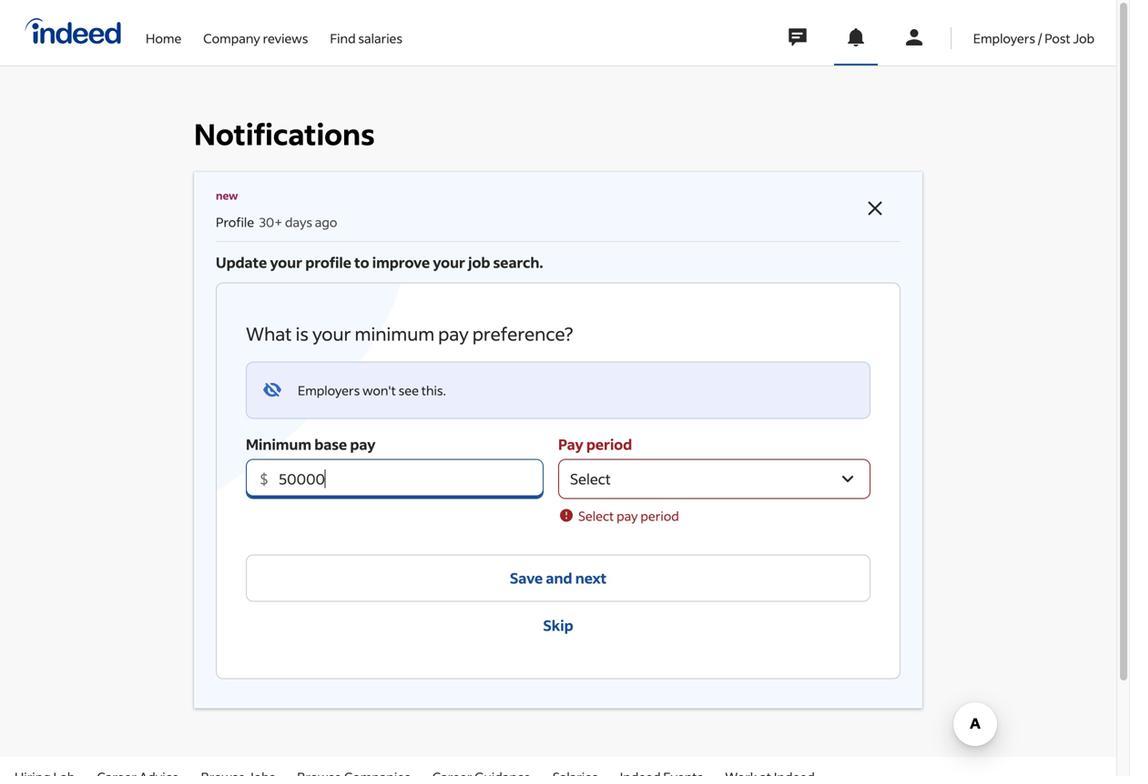 Task type: locate. For each thing, give the bounding box(es) containing it.
employers left /
[[973, 30, 1036, 46]]

save and next button
[[246, 555, 871, 602]]

pay
[[438, 322, 469, 346], [350, 435, 376, 454], [617, 508, 638, 524]]

1 horizontal spatial employers
[[973, 30, 1036, 46]]

pay right base
[[350, 435, 376, 454]]

salaries
[[358, 30, 403, 46]]

preference?
[[472, 322, 573, 346]]

notifications unread count 0 image
[[845, 26, 867, 48]]

skip link
[[246, 602, 871, 650]]

update
[[216, 253, 267, 272]]

employers left won't
[[298, 382, 360, 399]]

find salaries link
[[330, 0, 403, 62]]

period
[[586, 435, 632, 454], [641, 508, 679, 524]]

1 horizontal spatial your
[[312, 322, 351, 346]]

profile 30+ days ago
[[216, 214, 337, 230]]

dismiss profile from 30+ days ago notification image
[[864, 198, 886, 219]]

period right select
[[641, 508, 679, 524]]

employers inside group
[[298, 382, 360, 399]]

job
[[468, 253, 490, 272]]

to
[[354, 253, 369, 272]]

is
[[296, 322, 309, 346]]

notifications main content
[[0, 0, 1117, 758]]

profile
[[216, 214, 254, 230]]

and
[[546, 569, 572, 588]]

0 vertical spatial employers
[[973, 30, 1036, 46]]

account image
[[903, 26, 925, 48]]

base
[[314, 435, 347, 454]]

1 horizontal spatial pay
[[438, 322, 469, 346]]

1 horizontal spatial period
[[641, 508, 679, 524]]

0 horizontal spatial employers
[[298, 382, 360, 399]]

employers for employers / post job
[[973, 30, 1036, 46]]

new
[[216, 188, 238, 203]]

save
[[510, 569, 543, 588]]

company
[[203, 30, 260, 46]]

0 horizontal spatial period
[[586, 435, 632, 454]]

2 horizontal spatial pay
[[617, 508, 638, 524]]

skip
[[543, 616, 573, 635]]

1 vertical spatial pay
[[350, 435, 376, 454]]

company reviews link
[[203, 0, 308, 62]]

employers
[[973, 30, 1036, 46], [298, 382, 360, 399]]

pay right select
[[617, 508, 638, 524]]

update your profile to improve your job search.
[[216, 253, 543, 272]]

home
[[146, 30, 182, 46]]

1 vertical spatial employers
[[298, 382, 360, 399]]

2 vertical spatial pay
[[617, 508, 638, 524]]

your
[[270, 253, 302, 272], [433, 253, 465, 272], [312, 322, 351, 346]]

minimum
[[355, 322, 435, 346]]

minimum base pay
[[246, 435, 376, 454]]

your left job
[[433, 253, 465, 272]]

won't
[[363, 382, 396, 399]]

profile
[[305, 253, 351, 272]]

30+
[[259, 214, 282, 230]]

your right is
[[312, 322, 351, 346]]

reviews
[[263, 30, 308, 46]]

pay right minimum
[[438, 322, 469, 346]]

period right pay
[[586, 435, 632, 454]]

your down profile 30+ days ago
[[270, 253, 302, 272]]



Task type: describe. For each thing, give the bounding box(es) containing it.
company reviews
[[203, 30, 308, 46]]

messages unread count 0 image
[[786, 19, 809, 56]]

ago
[[315, 214, 337, 230]]

2 horizontal spatial your
[[433, 253, 465, 272]]

select
[[578, 508, 614, 524]]

$
[[259, 470, 269, 489]]

find salaries
[[330, 30, 403, 46]]

employers won't see this. group
[[246, 362, 871, 419]]

0 horizontal spatial pay
[[350, 435, 376, 454]]

employers won't see this.
[[298, 382, 446, 399]]

save and next
[[510, 569, 607, 588]]

see
[[399, 382, 419, 399]]

post
[[1045, 30, 1071, 46]]

/
[[1038, 30, 1042, 46]]

error image
[[558, 508, 575, 524]]

what
[[246, 322, 292, 346]]

employers / post job
[[973, 30, 1095, 46]]

employers for employers won't see this.
[[298, 382, 360, 399]]

pay period
[[558, 435, 632, 454]]

home link
[[146, 0, 182, 62]]

select pay period
[[578, 508, 679, 524]]

find
[[330, 30, 356, 46]]

improve
[[372, 253, 430, 272]]

notifications
[[194, 115, 375, 152]]

1 vertical spatial period
[[641, 508, 679, 524]]

0 vertical spatial pay
[[438, 322, 469, 346]]

next
[[575, 569, 607, 588]]

pay
[[558, 435, 584, 454]]

search.
[[493, 253, 543, 272]]

0 vertical spatial period
[[586, 435, 632, 454]]

0 horizontal spatial your
[[270, 253, 302, 272]]

job
[[1073, 30, 1095, 46]]

Minimum base pay text field
[[275, 459, 544, 499]]

what is your minimum pay preference?
[[246, 322, 573, 346]]

employers / post job link
[[973, 0, 1095, 62]]

minimum
[[246, 435, 311, 454]]

days
[[285, 214, 312, 230]]

this.
[[421, 382, 446, 399]]



Task type: vqa. For each thing, say whether or not it's contained in the screenshot.
2nd Weekends from the bottom
no



